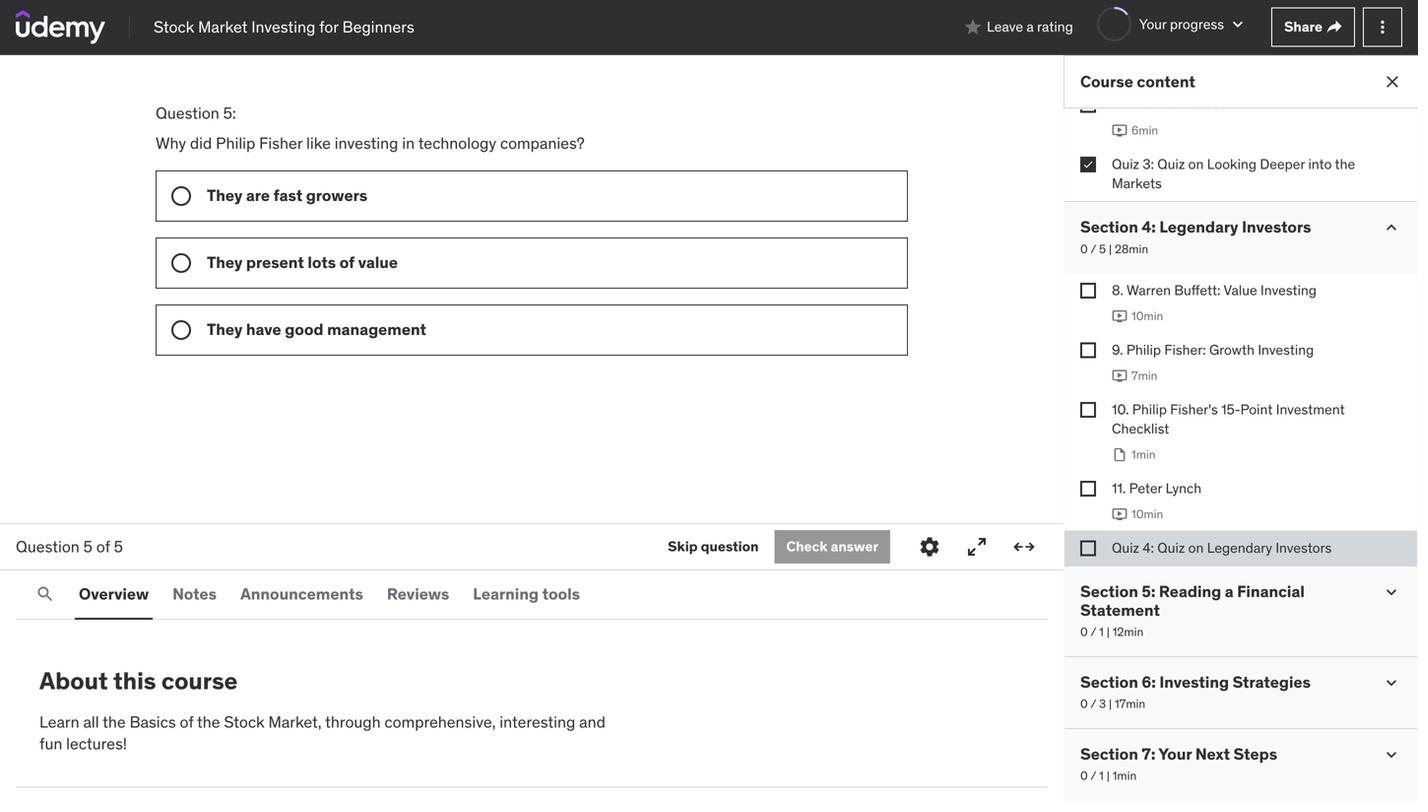 Task type: vqa. For each thing, say whether or not it's contained in the screenshot.
4th 'Section' from the bottom of the Sidebar element
yes



Task type: locate. For each thing, give the bounding box(es) containing it.
1 horizontal spatial 5:
[[1142, 581, 1156, 601]]

2 they from the top
[[207, 252, 243, 272]]

reviews button
[[383, 570, 453, 618]]

about
[[39, 666, 108, 696]]

2 small image from the top
[[1382, 745, 1402, 765]]

section 4: legendary investors button
[[1081, 217, 1312, 237]]

steps
[[1234, 744, 1278, 764]]

for
[[319, 17, 339, 37]]

12min
[[1113, 624, 1144, 640]]

investing
[[252, 17, 316, 37], [1261, 281, 1317, 299], [1259, 341, 1315, 359], [1160, 672, 1230, 692]]

| inside section 7: your next steps 0 / 1 | 1min
[[1107, 768, 1110, 784]]

share
[[1285, 18, 1323, 36]]

1 vertical spatial they
[[207, 252, 243, 272]]

why did philip fisher like investing in technology companies? group
[[156, 170, 908, 355]]

1 xsmall image from the top
[[1081, 97, 1097, 113]]

leave a rating
[[987, 18, 1074, 36]]

3 / from the top
[[1091, 696, 1097, 712]]

and
[[580, 712, 606, 732]]

of right basics
[[180, 712, 194, 732]]

question for question 5 of 5
[[16, 536, 80, 556]]

technology
[[418, 133, 497, 153]]

2 horizontal spatial of
[[340, 252, 355, 272]]

statement
[[1081, 600, 1161, 620]]

1 vertical spatial question
[[16, 536, 80, 556]]

3:
[[1143, 155, 1155, 173]]

4 0 from the top
[[1081, 768, 1088, 784]]

1 horizontal spatial of
[[180, 712, 194, 732]]

stock market investing for beginners link
[[154, 16, 415, 38]]

they are fast growers
[[207, 185, 368, 205]]

5: for question
[[223, 103, 236, 123]]

5 inside "section 4: legendary investors 0 / 5 | 28min"
[[1100, 241, 1107, 256]]

section up 28min
[[1081, 217, 1139, 237]]

1 10min from the top
[[1132, 309, 1164, 324]]

/ down the statement
[[1091, 624, 1097, 640]]

section for section 4: legendary investors
[[1081, 217, 1139, 237]]

2 horizontal spatial the
[[1336, 155, 1356, 173]]

your
[[1140, 15, 1167, 33], [1159, 744, 1193, 764]]

0 vertical spatial legendary
[[1160, 217, 1239, 237]]

1 1 from the top
[[1100, 624, 1104, 640]]

legendary up buffett:
[[1160, 217, 1239, 237]]

announcements button
[[237, 570, 367, 618]]

2 0 from the top
[[1081, 624, 1088, 640]]

10min down peter
[[1132, 506, 1164, 522]]

small image
[[1229, 14, 1248, 34], [964, 17, 983, 37], [1382, 218, 1402, 238], [1382, 582, 1402, 602]]

0 horizontal spatial stock
[[154, 17, 194, 37]]

1 horizontal spatial question
[[156, 103, 220, 123]]

a inside the section 5: reading a financial statement 0 / 1 | 12min
[[1225, 581, 1234, 601]]

play peter lynch image
[[1112, 506, 1128, 522]]

of right lots
[[340, 252, 355, 272]]

1 on from the top
[[1189, 155, 1204, 173]]

0 vertical spatial they
[[207, 185, 243, 205]]

have
[[246, 319, 281, 339]]

xsmall image left 10.
[[1081, 402, 1097, 418]]

legendary up the financial
[[1208, 539, 1273, 556]]

17min
[[1115, 696, 1146, 712]]

5: left reading
[[1142, 581, 1156, 601]]

4: for section
[[1142, 217, 1157, 237]]

xsmall image right the expanded view image
[[1081, 540, 1097, 556]]

lectures!
[[66, 734, 127, 754]]

1 vertical spatial of
[[96, 536, 110, 556]]

stock
[[154, 17, 194, 37], [224, 712, 265, 732]]

xsmall image left 3:
[[1081, 157, 1097, 172]]

0 horizontal spatial of
[[96, 536, 110, 556]]

a right reading
[[1225, 581, 1234, 601]]

0 inside "section 4: legendary investors 0 / 5 | 28min"
[[1081, 241, 1088, 256]]

1min down section 7: your next steps dropdown button
[[1113, 768, 1137, 784]]

4 xsmall image from the top
[[1081, 481, 1097, 496]]

0 left 3
[[1081, 696, 1088, 712]]

section inside "section 4: legendary investors 0 / 5 | 28min"
[[1081, 217, 1139, 237]]

stock inside stock market investing for beginners link
[[154, 17, 194, 37]]

2 vertical spatial they
[[207, 319, 243, 339]]

why
[[156, 133, 186, 153]]

1 down 3
[[1100, 768, 1104, 784]]

tools
[[542, 584, 580, 604]]

section 5: reading a financial statement button
[[1081, 581, 1367, 620]]

0 vertical spatial philip
[[216, 133, 255, 153]]

your progress
[[1140, 15, 1225, 33]]

0 horizontal spatial 5
[[83, 536, 93, 556]]

2 / from the top
[[1091, 624, 1097, 640]]

0
[[1081, 241, 1088, 256], [1081, 624, 1088, 640], [1081, 696, 1088, 712], [1081, 768, 1088, 784]]

answer
[[831, 538, 879, 555]]

7.
[[1112, 96, 1122, 113]]

1 vertical spatial a
[[1225, 581, 1234, 601]]

1 horizontal spatial a
[[1225, 581, 1234, 601]]

5: inside the section 5: reading a financial statement 0 / 1 | 12min
[[1142, 581, 1156, 601]]

| left 28min
[[1109, 241, 1112, 256]]

section inside section 6: investing strategies 0 / 3 | 17min
[[1081, 672, 1139, 692]]

a left rating
[[1027, 18, 1034, 36]]

5:
[[223, 103, 236, 123], [1142, 581, 1156, 601]]

legendary inside "section 4: legendary investors 0 / 5 | 28min"
[[1160, 217, 1239, 237]]

1 horizontal spatial the
[[197, 712, 220, 732]]

they left have
[[207, 319, 243, 339]]

the right into on the top
[[1336, 155, 1356, 173]]

they left present
[[207, 252, 243, 272]]

0 vertical spatial 5:
[[223, 103, 236, 123]]

fisher:
[[1165, 341, 1207, 359]]

1 vertical spatial 1
[[1100, 768, 1104, 784]]

quiz right 3:
[[1158, 155, 1186, 173]]

4: inside "section 4: legendary investors 0 / 5 | 28min"
[[1142, 217, 1157, 237]]

0 horizontal spatial 5:
[[223, 103, 236, 123]]

0 horizontal spatial question
[[16, 536, 80, 556]]

11.
[[1112, 479, 1126, 497]]

0 vertical spatial stock
[[154, 17, 194, 37]]

check
[[787, 538, 828, 555]]

1 horizontal spatial stock
[[224, 712, 265, 732]]

4: down peter
[[1143, 539, 1155, 556]]

0 vertical spatial of
[[340, 252, 355, 272]]

section up the 12min
[[1081, 581, 1139, 601]]

through
[[325, 712, 381, 732]]

fun
[[39, 734, 62, 754]]

10min down warren
[[1132, 309, 1164, 324]]

0 left 28min
[[1081, 241, 1088, 256]]

0 down section 7: your next steps dropdown button
[[1081, 768, 1088, 784]]

4: up 28min
[[1142, 217, 1157, 237]]

philip inside the question 5: why did philip fisher like investing in technology companies?
[[216, 133, 255, 153]]

1 section from the top
[[1081, 217, 1139, 237]]

0 vertical spatial small image
[[1382, 673, 1402, 693]]

0 vertical spatial investors
[[1243, 217, 1312, 237]]

xsmall image right share
[[1327, 19, 1343, 35]]

warren
[[1127, 281, 1172, 299]]

| right 3
[[1109, 696, 1113, 712]]

1 0 from the top
[[1081, 241, 1088, 256]]

1 they from the top
[[207, 185, 243, 205]]

your left progress
[[1140, 15, 1167, 33]]

1 vertical spatial on
[[1189, 539, 1204, 556]]

quiz
[[1112, 155, 1140, 173], [1158, 155, 1186, 173], [1112, 539, 1140, 556], [1158, 539, 1186, 556]]

2 xsmall image from the top
[[1081, 157, 1097, 172]]

quiz up markets
[[1112, 155, 1140, 173]]

they
[[207, 185, 243, 205], [207, 252, 243, 272], [207, 319, 243, 339]]

15-
[[1222, 400, 1241, 418]]

investment
[[1277, 400, 1346, 418]]

they for they are fast growers
[[207, 185, 243, 205]]

play philip fisher: growth investing image
[[1112, 368, 1128, 384]]

question up "did"
[[156, 103, 220, 123]]

this
[[113, 666, 156, 696]]

0 vertical spatial question
[[156, 103, 220, 123]]

4 / from the top
[[1091, 768, 1097, 784]]

section left 7:
[[1081, 744, 1139, 764]]

1 small image from the top
[[1382, 673, 1402, 693]]

2 1 from the top
[[1100, 768, 1104, 784]]

reviews
[[387, 584, 450, 604]]

section inside the section 5: reading a financial statement 0 / 1 | 12min
[[1081, 581, 1139, 601]]

stock left the 'market'
[[154, 17, 194, 37]]

fisher's
[[1171, 400, 1219, 418]]

quiz 3: quiz on looking deeper into the markets
[[1112, 155, 1356, 192]]

1 vertical spatial investors
[[1276, 539, 1332, 556]]

0 inside the section 5: reading a financial statement 0 / 1 | 12min
[[1081, 624, 1088, 640]]

1 horizontal spatial 5
[[114, 536, 123, 556]]

5: down the 'market'
[[223, 103, 236, 123]]

sidebar element
[[1064, 0, 1419, 801]]

10min
[[1132, 309, 1164, 324], [1132, 506, 1164, 522]]

1 vertical spatial 5:
[[1142, 581, 1156, 601]]

3 0 from the top
[[1081, 696, 1088, 712]]

/ inside section 6: investing strategies 0 / 3 | 17min
[[1091, 696, 1097, 712]]

| left the 12min
[[1107, 624, 1110, 640]]

|
[[1109, 241, 1112, 256], [1107, 624, 1110, 640], [1109, 696, 1113, 712], [1107, 768, 1110, 784]]

1 vertical spatial 10min
[[1132, 506, 1164, 522]]

section up 3
[[1081, 672, 1139, 692]]

3 they from the top
[[207, 319, 243, 339]]

2 on from the top
[[1189, 539, 1204, 556]]

investors down deeper
[[1243, 217, 1312, 237]]

1 vertical spatial stock
[[224, 712, 265, 732]]

lots
[[308, 252, 336, 272]]

small image for section 6: investing strategies
[[1382, 673, 1402, 693]]

peter
[[1130, 479, 1163, 497]]

2 section from the top
[[1081, 581, 1139, 601]]

of up overview
[[96, 536, 110, 556]]

0 vertical spatial your
[[1140, 15, 1167, 33]]

xsmall image left '11.'
[[1081, 481, 1097, 496]]

2 vertical spatial of
[[180, 712, 194, 732]]

section 4: legendary investors 0 / 5 | 28min
[[1081, 217, 1312, 256]]

the down course
[[197, 712, 220, 732]]

quiz up reading
[[1158, 539, 1186, 556]]

2 10min from the top
[[1132, 506, 1164, 522]]

market,
[[269, 712, 322, 732]]

investors inside "section 4: legendary investors 0 / 5 | 28min"
[[1243, 217, 1312, 237]]

section
[[1081, 217, 1139, 237], [1081, 581, 1139, 601], [1081, 672, 1139, 692], [1081, 744, 1139, 764]]

philip inside 10. philip fisher's 15-point investment checklist
[[1133, 400, 1168, 418]]

1min right start philip fisher's 15-point investment checklist image
[[1132, 447, 1156, 462]]

in
[[402, 133, 415, 153]]

your right 7:
[[1159, 744, 1193, 764]]

/ left 3
[[1091, 696, 1097, 712]]

small image inside leave a rating "button"
[[964, 17, 983, 37]]

0 horizontal spatial a
[[1027, 18, 1034, 36]]

section 7: your next steps 0 / 1 | 1min
[[1081, 744, 1278, 784]]

xsmall image left 7.
[[1081, 97, 1097, 113]]

overview button
[[75, 570, 153, 618]]

5: inside the question 5: why did philip fisher like investing in technology companies?
[[223, 103, 236, 123]]

investing right 6:
[[1160, 672, 1230, 692]]

1 vertical spatial philip
[[1127, 341, 1162, 359]]

2 horizontal spatial 5
[[1100, 241, 1107, 256]]

learning tools button
[[469, 570, 584, 618]]

they present lots of value
[[207, 252, 398, 272]]

growth
[[1210, 341, 1255, 359]]

buffett:
[[1175, 281, 1221, 299]]

progress
[[1171, 15, 1225, 33]]

1
[[1100, 624, 1104, 640], [1100, 768, 1104, 784]]

1 left the 12min
[[1100, 624, 1104, 640]]

philip up the 7min
[[1127, 341, 1162, 359]]

0 down the statement
[[1081, 624, 1088, 640]]

/ down section 7: your next steps dropdown button
[[1091, 768, 1097, 784]]

section 6: investing strategies button
[[1081, 672, 1311, 692]]

investing
[[335, 133, 398, 153]]

| down section 7: your next steps dropdown button
[[1107, 768, 1110, 784]]

search image
[[35, 584, 55, 604]]

philip up checklist
[[1133, 400, 1168, 418]]

0 vertical spatial 1
[[1100, 624, 1104, 640]]

your inside dropdown button
[[1140, 15, 1167, 33]]

investors
[[1243, 217, 1312, 237], [1276, 539, 1332, 556]]

4 section from the top
[[1081, 744, 1139, 764]]

1 vertical spatial your
[[1159, 744, 1193, 764]]

0 vertical spatial a
[[1027, 18, 1034, 36]]

3 xsmall image from the top
[[1081, 402, 1097, 418]]

/ left 28min
[[1091, 241, 1097, 256]]

xsmall image
[[1081, 97, 1097, 113], [1081, 157, 1097, 172], [1081, 402, 1097, 418], [1081, 481, 1097, 496]]

0 vertical spatial 10min
[[1132, 309, 1164, 324]]

on left looking
[[1189, 155, 1204, 173]]

the
[[1336, 155, 1356, 173], [103, 712, 126, 732], [197, 712, 220, 732]]

your inside section 7: your next steps 0 / 1 | 1min
[[1159, 744, 1193, 764]]

philip right "did"
[[216, 133, 255, 153]]

question inside the question 5: why did philip fisher like investing in technology companies?
[[156, 103, 220, 123]]

learn all the basics of the stock market, through comprehensive, interesting and fun lectures!
[[39, 712, 606, 754]]

section for section 7: your next steps
[[1081, 744, 1139, 764]]

they have good management
[[207, 319, 427, 339]]

1 vertical spatial small image
[[1382, 745, 1402, 765]]

on for legendary
[[1189, 539, 1204, 556]]

0 vertical spatial on
[[1189, 155, 1204, 173]]

of inside learn all the basics of the stock market, through comprehensive, interesting and fun lectures!
[[180, 712, 194, 732]]

/
[[1091, 241, 1097, 256], [1091, 624, 1097, 640], [1091, 696, 1097, 712], [1091, 768, 1097, 784]]

0 horizontal spatial the
[[103, 712, 126, 732]]

the right all
[[103, 712, 126, 732]]

small image
[[1382, 673, 1402, 693], [1382, 745, 1402, 765]]

5: for section
[[1142, 581, 1156, 601]]

the inside quiz 3: quiz on looking deeper into the markets
[[1336, 155, 1356, 173]]

0 vertical spatial 4:
[[1142, 217, 1157, 237]]

1 vertical spatial 4:
[[1143, 539, 1155, 556]]

question up search icon
[[16, 536, 80, 556]]

stock left market,
[[224, 712, 265, 732]]

1 vertical spatial 1min
[[1113, 768, 1137, 784]]

2 vertical spatial philip
[[1133, 400, 1168, 418]]

xsmall image
[[1327, 19, 1343, 35], [1081, 283, 1097, 299], [1081, 342, 1097, 358], [1081, 540, 1097, 556]]

4:
[[1142, 217, 1157, 237], [1143, 539, 1155, 556]]

/ inside "section 4: legendary investors 0 / 5 | 28min"
[[1091, 241, 1097, 256]]

| inside "section 4: legendary investors 0 / 5 | 28min"
[[1109, 241, 1112, 256]]

they left are fast
[[207, 185, 243, 205]]

section inside section 7: your next steps 0 / 1 | 1min
[[1081, 744, 1139, 764]]

close course content sidebar image
[[1383, 72, 1403, 92]]

1 / from the top
[[1091, 241, 1097, 256]]

on up reading
[[1189, 539, 1204, 556]]

investors up the financial
[[1276, 539, 1332, 556]]

3 section from the top
[[1081, 672, 1139, 692]]

play the ipo process image
[[1112, 123, 1128, 138]]

on inside quiz 3: quiz on looking deeper into the markets
[[1189, 155, 1204, 173]]

philip
[[216, 133, 255, 153], [1127, 341, 1162, 359], [1133, 400, 1168, 418]]

legendary
[[1160, 217, 1239, 237], [1208, 539, 1273, 556]]



Task type: describe. For each thing, give the bounding box(es) containing it.
a inside "button"
[[1027, 18, 1034, 36]]

of inside why did philip fisher like investing in technology companies? group
[[340, 252, 355, 272]]

they for they have good management
[[207, 319, 243, 339]]

value
[[1224, 281, 1258, 299]]

1 inside the section 5: reading a financial statement 0 / 1 | 12min
[[1100, 624, 1104, 640]]

0 inside section 7: your next steps 0 / 1 | 1min
[[1081, 768, 1088, 784]]

value
[[358, 252, 398, 272]]

7:
[[1142, 744, 1156, 764]]

section for section 5: reading a financial statement
[[1081, 581, 1139, 601]]

investing right "value" on the top
[[1261, 281, 1317, 299]]

your progress button
[[1097, 7, 1248, 41]]

beginners
[[342, 17, 415, 37]]

looking
[[1208, 155, 1257, 173]]

xsmall image for 7. the ipo process
[[1081, 97, 1097, 113]]

growers
[[306, 185, 368, 205]]

deeper
[[1261, 155, 1306, 173]]

good
[[285, 319, 324, 339]]

learning
[[473, 584, 539, 604]]

they for they present lots of value
[[207, 252, 243, 272]]

question
[[701, 538, 759, 555]]

skip question button
[[668, 530, 759, 564]]

xsmall image inside share button
[[1327, 19, 1343, 35]]

28min
[[1115, 241, 1149, 256]]

about this course
[[39, 666, 238, 696]]

7. the ipo process
[[1112, 96, 1227, 113]]

into
[[1309, 155, 1333, 173]]

process
[[1177, 96, 1227, 113]]

share button
[[1272, 7, 1356, 47]]

8.
[[1112, 281, 1124, 299]]

| inside section 6: investing strategies 0 / 3 | 17min
[[1109, 696, 1113, 712]]

ipo
[[1151, 96, 1174, 113]]

check answer
[[787, 538, 879, 555]]

the
[[1125, 96, 1148, 113]]

xsmall image left 8.
[[1081, 283, 1097, 299]]

did
[[190, 133, 212, 153]]

learning tools
[[473, 584, 580, 604]]

comprehensive,
[[385, 712, 496, 732]]

basics
[[130, 712, 176, 732]]

leave
[[987, 18, 1024, 36]]

section for section 6: investing strategies
[[1081, 672, 1139, 692]]

announcements
[[240, 584, 363, 604]]

present
[[246, 252, 304, 272]]

/ inside the section 5: reading a financial statement 0 / 1 | 12min
[[1091, 624, 1097, 640]]

small image inside your progress dropdown button
[[1229, 14, 1248, 34]]

1 inside section 7: your next steps 0 / 1 | 1min
[[1100, 768, 1104, 784]]

small image for section 7: your next steps
[[1382, 745, 1402, 765]]

0 inside section 6: investing strategies 0 / 3 | 17min
[[1081, 696, 1088, 712]]

companies?
[[500, 133, 585, 153]]

0 vertical spatial 1min
[[1132, 447, 1156, 462]]

lynch
[[1166, 479, 1202, 497]]

question for question 5: why did philip fisher like investing in technology companies?
[[156, 103, 220, 123]]

all
[[83, 712, 99, 732]]

are fast
[[246, 185, 303, 205]]

philip for 10.
[[1133, 400, 1168, 418]]

1min inside section 7: your next steps 0 / 1 | 1min
[[1113, 768, 1137, 784]]

4: for quiz
[[1143, 539, 1155, 556]]

financial
[[1238, 581, 1305, 601]]

investing inside section 6: investing strategies 0 / 3 | 17min
[[1160, 672, 1230, 692]]

course content
[[1081, 71, 1196, 92]]

quiz down play peter lynch image
[[1112, 539, 1140, 556]]

settings image
[[918, 535, 942, 559]]

markets
[[1112, 174, 1162, 192]]

philip for 9.
[[1127, 341, 1162, 359]]

actions image
[[1374, 17, 1393, 37]]

fisher
[[259, 133, 303, 153]]

question 5 of 5
[[16, 536, 123, 556]]

check answer button
[[775, 530, 891, 564]]

xsmall image for 10. philip fisher's 15-point investment checklist
[[1081, 402, 1097, 418]]

overview
[[79, 584, 149, 604]]

fullscreen image
[[966, 535, 989, 559]]

7min
[[1132, 368, 1158, 383]]

3
[[1100, 696, 1107, 712]]

1 vertical spatial legendary
[[1208, 539, 1273, 556]]

reading
[[1160, 581, 1222, 601]]

checklist
[[1112, 420, 1170, 437]]

section 7: your next steps button
[[1081, 744, 1278, 764]]

management
[[327, 319, 427, 339]]

point
[[1241, 400, 1273, 418]]

on for looking
[[1189, 155, 1204, 173]]

10.
[[1112, 400, 1130, 418]]

10min for warren
[[1132, 309, 1164, 324]]

xsmall image for 11. peter lynch
[[1081, 481, 1097, 496]]

strategies
[[1233, 672, 1311, 692]]

6min
[[1132, 123, 1159, 138]]

quiz 4: quiz on legendary investors
[[1112, 539, 1332, 556]]

learn
[[39, 712, 79, 732]]

skip question
[[668, 538, 759, 555]]

leave a rating button
[[964, 3, 1074, 51]]

play warren buffett: value investing image
[[1112, 308, 1128, 324]]

investing left for
[[252, 17, 316, 37]]

start philip fisher's 15-point investment checklist image
[[1112, 447, 1128, 463]]

10min for peter
[[1132, 506, 1164, 522]]

course
[[1081, 71, 1134, 92]]

question 5: why did philip fisher like investing in technology companies?
[[156, 103, 589, 153]]

11. peter lynch
[[1112, 479, 1202, 497]]

section 6: investing strategies 0 / 3 | 17min
[[1081, 672, 1311, 712]]

expanded view image
[[1013, 535, 1037, 559]]

xsmall image left 9.
[[1081, 342, 1097, 358]]

9.
[[1112, 341, 1124, 359]]

| inside the section 5: reading a financial statement 0 / 1 | 12min
[[1107, 624, 1110, 640]]

/ inside section 7: your next steps 0 / 1 | 1min
[[1091, 768, 1097, 784]]

section 5: reading a financial statement 0 / 1 | 12min
[[1081, 581, 1305, 640]]

investing right growth
[[1259, 341, 1315, 359]]

10. philip fisher's 15-point investment checklist
[[1112, 400, 1346, 437]]

stock inside learn all the basics of the stock market, through comprehensive, interesting and fun lectures!
[[224, 712, 265, 732]]

udemy image
[[16, 10, 105, 44]]

course
[[161, 666, 238, 696]]

8. warren buffett: value investing
[[1112, 281, 1317, 299]]

6:
[[1142, 672, 1157, 692]]

notes
[[173, 584, 217, 604]]



